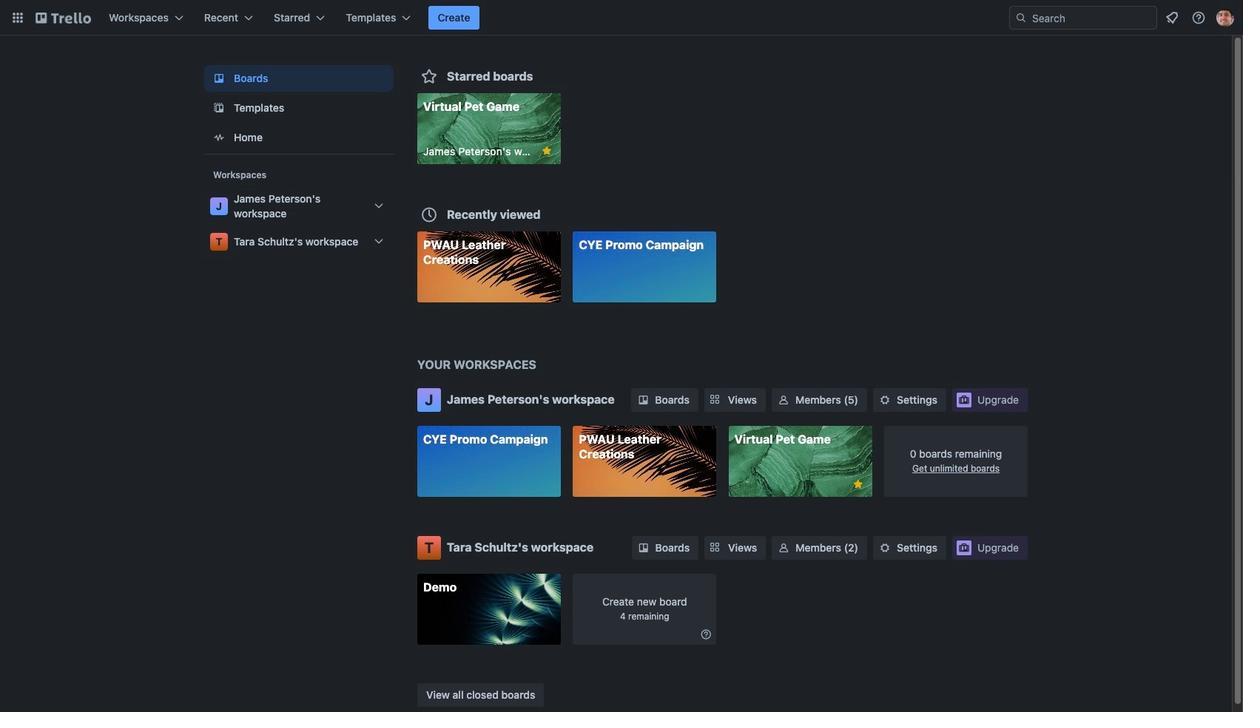 Task type: locate. For each thing, give the bounding box(es) containing it.
back to home image
[[36, 6, 91, 30]]

home image
[[210, 129, 228, 147]]

sm image
[[636, 541, 651, 555], [878, 541, 893, 555]]

board image
[[210, 70, 228, 87]]

template board image
[[210, 99, 228, 117]]

1 horizontal spatial sm image
[[878, 541, 893, 555]]

1 horizontal spatial click to unstar this board. it will be removed from your starred list. image
[[852, 478, 865, 491]]

click to unstar this board. it will be removed from your starred list. image
[[540, 144, 554, 158], [852, 478, 865, 491]]

0 horizontal spatial sm image
[[636, 541, 651, 555]]

0 horizontal spatial click to unstar this board. it will be removed from your starred list. image
[[540, 144, 554, 158]]

sm image
[[636, 393, 651, 408], [776, 393, 791, 408], [878, 393, 893, 408], [777, 541, 791, 555], [699, 627, 714, 642]]

search image
[[1015, 12, 1027, 24]]

1 vertical spatial click to unstar this board. it will be removed from your starred list. image
[[852, 478, 865, 491]]

Search field
[[1010, 6, 1158, 30]]



Task type: vqa. For each thing, say whether or not it's contained in the screenshot.
Back to home image
yes



Task type: describe. For each thing, give the bounding box(es) containing it.
1 sm image from the left
[[636, 541, 651, 555]]

0 notifications image
[[1163, 9, 1181, 27]]

primary element
[[0, 0, 1243, 36]]

2 sm image from the left
[[878, 541, 893, 555]]

james peterson (jamespeterson93) image
[[1217, 9, 1234, 27]]

0 vertical spatial click to unstar this board. it will be removed from your starred list. image
[[540, 144, 554, 158]]

open information menu image
[[1192, 10, 1206, 25]]



